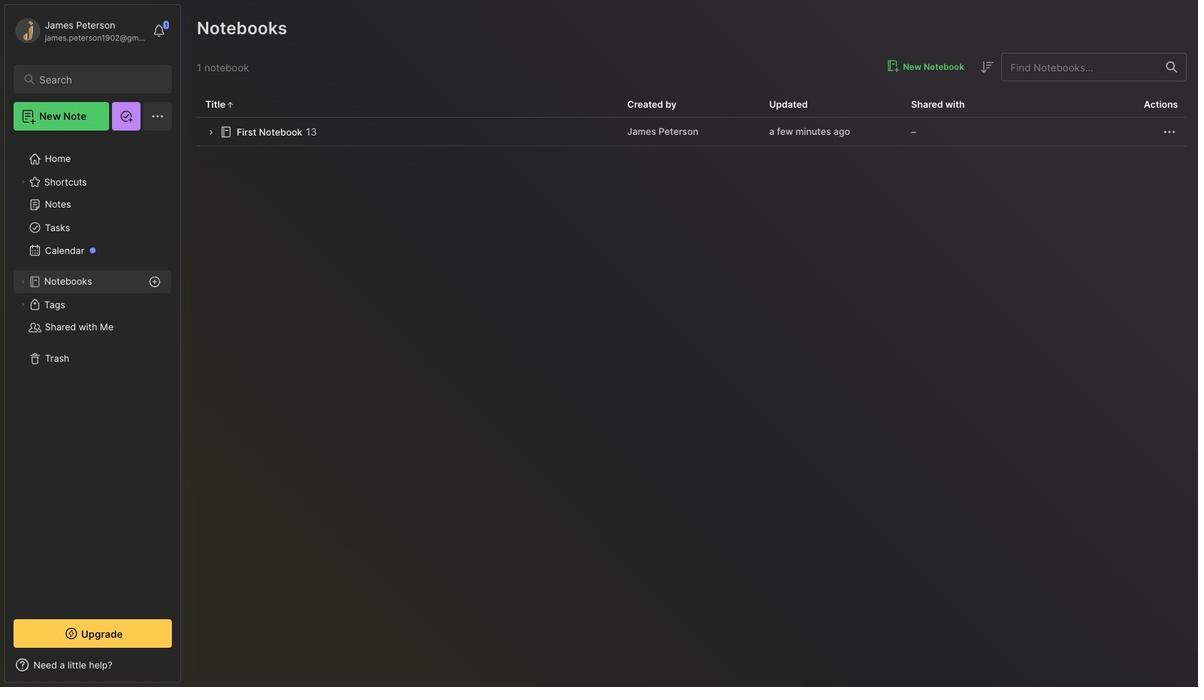 Task type: vqa. For each thing, say whether or not it's contained in the screenshot.
Click to collapse "image"
yes



Task type: locate. For each thing, give the bounding box(es) containing it.
expand notebooks image
[[19, 278, 27, 286]]

More actions field
[[1161, 123, 1179, 140]]

tree
[[5, 139, 180, 606]]

None search field
[[39, 71, 159, 88]]

expand tags image
[[19, 300, 27, 309]]

row
[[197, 118, 1187, 146]]

main element
[[0, 0, 185, 687]]

WHAT'S NEW field
[[5, 654, 180, 676]]

arrow image
[[205, 127, 216, 138]]

sort options image
[[979, 59, 996, 76]]

Account field
[[14, 16, 146, 45]]

more actions image
[[1161, 123, 1179, 140]]



Task type: describe. For each thing, give the bounding box(es) containing it.
Find Notebooks… text field
[[1002, 55, 1158, 79]]

none search field inside main element
[[39, 71, 159, 88]]

Search text field
[[39, 73, 159, 86]]

Sort field
[[979, 58, 996, 76]]

tree inside main element
[[5, 139, 180, 606]]

click to collapse image
[[180, 661, 191, 678]]



